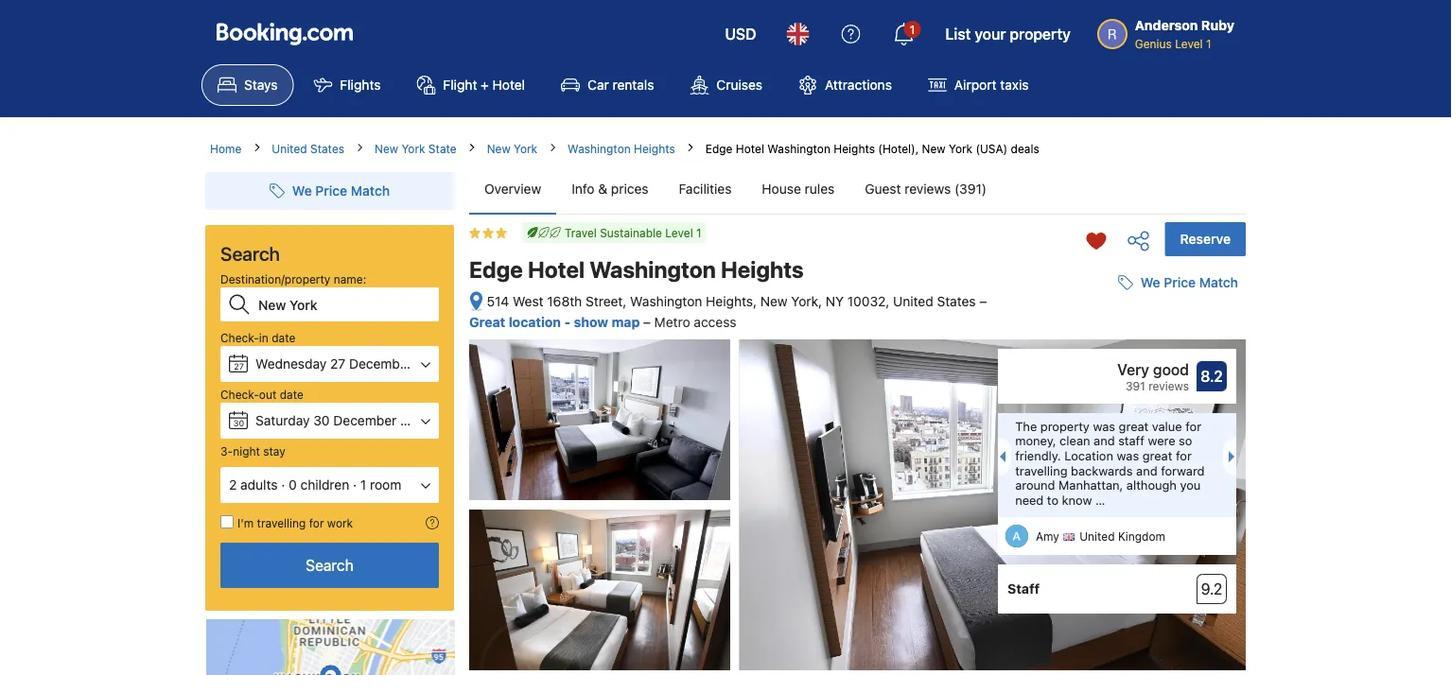 Task type: describe. For each thing, give the bounding box(es) containing it.
1 vertical spatial was
[[1117, 449, 1139, 463]]

0 horizontal spatial states
[[310, 142, 344, 155]]

rated very good element
[[1007, 359, 1189, 381]]

edge hotel washington heights (hotel), new york (usa) deals
[[705, 142, 1039, 155]]

house
[[762, 181, 801, 197]]

destination/property
[[220, 272, 330, 286]]

date for check-out date
[[280, 388, 303, 401]]

house rules link
[[747, 165, 850, 214]]

reserve button
[[1165, 222, 1246, 256]]

i'm
[[237, 516, 254, 530]]

united kingdom
[[1079, 530, 1165, 544]]

great
[[469, 314, 505, 330]]

2023 for saturday 30 december 2023
[[400, 413, 432, 429]]

514
[[487, 294, 509, 309]]

friendly.
[[1015, 449, 1061, 463]]

car rentals link
[[545, 64, 670, 106]]

overview link
[[469, 165, 556, 214]]

heights for edge hotel washington heights (hotel), new york (usa) deals
[[834, 142, 875, 155]]

children
[[300, 477, 349, 493]]

1 vertical spatial and
[[1136, 463, 1157, 478]]

info
[[572, 181, 595, 197]]

info & prices
[[572, 181, 648, 197]]

washington up house rules
[[767, 142, 830, 155]]

york for new york
[[514, 142, 537, 155]]

1 vertical spatial great
[[1142, 449, 1172, 463]]

booking.com image
[[217, 23, 353, 45]]

backwards
[[1071, 463, 1133, 478]]

room
[[370, 477, 401, 493]]

home
[[210, 142, 241, 155]]

amy
[[1036, 530, 1059, 544]]

ruby
[[1201, 17, 1234, 33]]

december for 27
[[349, 356, 412, 372]]

edge for edge hotel washington heights (hotel), new york (usa) deals
[[705, 142, 733, 155]]

car rentals
[[588, 77, 654, 93]]

+
[[481, 77, 489, 93]]

your account menu anderson ruby genius level 1 element
[[1097, 9, 1242, 52]]

house rules
[[762, 181, 835, 197]]

your
[[975, 25, 1006, 43]]

deals
[[1011, 142, 1039, 155]]

0 horizontal spatial search
[[220, 242, 280, 264]]

december for 30
[[333, 413, 397, 429]]

travel sustainable level 1
[[565, 226, 702, 239]]

check-out date
[[220, 388, 303, 401]]

391
[[1126, 379, 1145, 393]]

0 horizontal spatial level
[[665, 226, 693, 239]]

manhattan,
[[1059, 478, 1123, 492]]

staff
[[1118, 434, 1144, 448]]

washington heights link
[[568, 140, 675, 157]]

kingdom
[[1118, 530, 1165, 544]]

genius
[[1135, 37, 1172, 50]]

flight
[[443, 77, 477, 93]]

info & prices link
[[556, 165, 664, 214]]

previous image
[[994, 451, 1006, 463]]

the
[[1015, 419, 1037, 433]]

we for we price match dropdown button within search section
[[292, 183, 312, 199]]

10032,
[[847, 294, 889, 309]]

new york link
[[487, 140, 537, 157]]

2
[[229, 477, 237, 493]]

out
[[259, 388, 277, 401]]

check- for out
[[220, 388, 259, 401]]

new right the (hotel),
[[922, 142, 946, 155]]

new york
[[487, 142, 537, 155]]

guest reviews (391) link
[[850, 165, 1002, 214]]

8.2
[[1201, 368, 1223, 386]]

reviews inside very good 391 reviews
[[1148, 379, 1189, 393]]

flights
[[340, 77, 381, 93]]

you
[[1180, 478, 1201, 492]]

we for bottom we price match dropdown button
[[1141, 275, 1160, 291]]

map
[[612, 314, 640, 330]]

were
[[1148, 434, 1175, 448]]

search section
[[198, 157, 462, 675]]

to
[[1047, 493, 1059, 507]]

great location - show map button
[[469, 314, 643, 330]]

location
[[509, 314, 561, 330]]

1 inside anderson ruby genius level 1
[[1206, 37, 1211, 50]]

match for bottom we price match dropdown button
[[1199, 275, 1238, 291]]

click to open map view image
[[469, 291, 483, 313]]

i'm travelling for work
[[237, 516, 353, 530]]

wednesday
[[255, 356, 327, 372]]

168th
[[547, 294, 582, 309]]

1 vertical spatial we price match button
[[1110, 266, 1246, 300]]

check-in date
[[220, 331, 295, 344]]

united for united kingdom
[[1079, 530, 1115, 544]]

1 horizontal spatial 27
[[330, 356, 345, 372]]

united states
[[272, 142, 344, 155]]

price for we price match dropdown button within search section
[[315, 183, 347, 199]]

stays link
[[201, 64, 294, 106]]

good
[[1153, 361, 1189, 379]]

metro
[[654, 314, 690, 330]]

location
[[1064, 449, 1113, 463]]

united states link
[[272, 140, 344, 157]]

destination/property name:
[[220, 272, 366, 286]]

hotel for edge hotel washington heights
[[528, 256, 585, 283]]

date for check-in date
[[272, 331, 295, 344]]

access
[[694, 314, 736, 330]]

1 horizontal spatial –
[[979, 294, 987, 309]]

guest reviews (391)
[[865, 181, 987, 197]]

0 vertical spatial hotel
[[492, 77, 525, 93]]

scored 9.2 element
[[1197, 574, 1227, 605]]

property inside list your property link
[[1010, 25, 1071, 43]]

edge hotel washington heights
[[469, 256, 804, 283]]

1 button
[[881, 11, 927, 57]]

west
[[513, 294, 543, 309]]

flights link
[[297, 64, 397, 106]]

airport taxis
[[954, 77, 1029, 93]]

new up overview
[[487, 142, 510, 155]]

taxis
[[1000, 77, 1029, 93]]

saturday 30 december 2023
[[255, 413, 432, 429]]

night
[[233, 445, 260, 458]]

cruises
[[716, 77, 762, 93]]

Where are you going? field
[[251, 288, 439, 322]]

ny
[[826, 294, 844, 309]]

9.2
[[1201, 580, 1222, 598]]

list
[[945, 25, 971, 43]]



Task type: locate. For each thing, give the bounding box(es) containing it.
1 vertical spatial for
[[1176, 449, 1192, 463]]

we price match down united states
[[292, 183, 390, 199]]

heights
[[634, 142, 675, 155], [834, 142, 875, 155], [721, 256, 804, 283]]

1 horizontal spatial match
[[1199, 275, 1238, 291]]

0 vertical spatial states
[[310, 142, 344, 155]]

0 horizontal spatial 30
[[233, 418, 244, 428]]

0 horizontal spatial york
[[402, 142, 425, 155]]

0 vertical spatial check-
[[220, 331, 259, 344]]

0 horizontal spatial edge
[[469, 256, 523, 283]]

1 left "list" at top
[[910, 23, 915, 36]]

price for bottom we price match dropdown button
[[1164, 275, 1196, 291]]

airport taxis link
[[912, 64, 1045, 106]]

1 inside the 2 adults · 0 children · 1 room button
[[360, 477, 366, 493]]

1
[[910, 23, 915, 36], [1206, 37, 1211, 50], [696, 226, 702, 239], [360, 477, 366, 493]]

hotel right the +
[[492, 77, 525, 93]]

1 vertical spatial december
[[333, 413, 397, 429]]

forward
[[1161, 463, 1205, 478]]

and
[[1094, 434, 1115, 448], [1136, 463, 1157, 478]]

heights up prices
[[634, 142, 675, 155]]

level down anderson
[[1175, 37, 1203, 50]]

1 vertical spatial 2023
[[400, 413, 432, 429]]

1 horizontal spatial hotel
[[528, 256, 585, 283]]

30 right saturday
[[313, 413, 330, 429]]

great down were
[[1142, 449, 1172, 463]]

27 down "check-in date" on the left
[[234, 361, 244, 371]]

1 vertical spatial we
[[1141, 275, 1160, 291]]

street,
[[586, 294, 627, 309]]

heights up heights,
[[721, 256, 804, 283]]

clean
[[1060, 434, 1090, 448]]

1 horizontal spatial edge
[[705, 142, 733, 155]]

december down wednesday 27 december 2023
[[333, 413, 397, 429]]

york left 'state'
[[402, 142, 425, 155]]

we price match for we price match dropdown button within search section
[[292, 183, 390, 199]]

prices
[[611, 181, 648, 197]]

match down new york state link
[[351, 183, 390, 199]]

rentals
[[612, 77, 654, 93]]

0 horizontal spatial match
[[351, 183, 390, 199]]

0 vertical spatial 2023
[[416, 356, 448, 372]]

we price match button down the "reserve" button
[[1110, 266, 1246, 300]]

property right your
[[1010, 25, 1071, 43]]

we price match for bottom we price match dropdown button
[[1141, 275, 1238, 291]]

very good 391 reviews
[[1117, 361, 1189, 393]]

new left 'state'
[[375, 142, 398, 155]]

1 horizontal spatial and
[[1136, 463, 1157, 478]]

2 vertical spatial for
[[309, 516, 324, 530]]

washington down travel sustainable level 1
[[589, 256, 716, 283]]

-
[[564, 314, 571, 330]]

2 horizontal spatial united
[[1079, 530, 1115, 544]]

york up overview
[[514, 142, 537, 155]]

price inside search section
[[315, 183, 347, 199]]

date
[[272, 331, 295, 344], [280, 388, 303, 401]]

match inside search section
[[351, 183, 390, 199]]

list your property link
[[934, 11, 1082, 57]]

2 horizontal spatial heights
[[834, 142, 875, 155]]

0 vertical spatial we
[[292, 183, 312, 199]]

states
[[310, 142, 344, 155], [937, 294, 976, 309]]

0 vertical spatial we price match button
[[262, 174, 397, 208]]

date right the out
[[280, 388, 303, 401]]

we inside search section
[[292, 183, 312, 199]]

2 horizontal spatial hotel
[[736, 142, 764, 155]]

0 vertical spatial date
[[272, 331, 295, 344]]

show
[[574, 314, 608, 330]]

1 vertical spatial search
[[306, 557, 354, 575]]

york for new york state
[[402, 142, 425, 155]]

york
[[402, 142, 425, 155], [514, 142, 537, 155], [949, 142, 972, 155]]

states down the flights link
[[310, 142, 344, 155]]

2 · from the left
[[353, 477, 357, 493]]

0 horizontal spatial hotel
[[492, 77, 525, 93]]

and up "location"
[[1094, 434, 1115, 448]]

for up so
[[1186, 419, 1201, 433]]

–
[[979, 294, 987, 309], [643, 314, 651, 330]]

search
[[220, 242, 280, 264], [306, 557, 354, 575]]

1 · from the left
[[281, 477, 285, 493]]

travel
[[565, 226, 597, 239]]

0 vertical spatial and
[[1094, 434, 1115, 448]]

1 inside 1 dropdown button
[[910, 23, 915, 36]]

1 down ruby
[[1206, 37, 1211, 50]]

washington up 'metro'
[[630, 294, 702, 309]]

travelling down friendly.
[[1015, 463, 1068, 478]]

0 vertical spatial property
[[1010, 25, 1071, 43]]

hotel up 168th
[[528, 256, 585, 283]]

1 check- from the top
[[220, 331, 259, 344]]

for inside search section
[[309, 516, 324, 530]]

we price match
[[292, 183, 390, 199], [1141, 275, 1238, 291]]

0 horizontal spatial was
[[1093, 419, 1115, 433]]

edge up facilities
[[705, 142, 733, 155]]

new inside 514 west 168th street, washington heights, new york, ny 10032, united states – great location - show map – metro access
[[760, 294, 788, 309]]

0 horizontal spatial and
[[1094, 434, 1115, 448]]

december up saturday 30 december 2023
[[349, 356, 412, 372]]

united inside 514 west 168th street, washington heights, new york, ny 10032, united states – great location - show map – metro access
[[893, 294, 933, 309]]

1 horizontal spatial search
[[306, 557, 354, 575]]

edge up 514
[[469, 256, 523, 283]]

price down united states
[[315, 183, 347, 199]]

new
[[375, 142, 398, 155], [487, 142, 510, 155], [922, 142, 946, 155], [760, 294, 788, 309]]

2 york from the left
[[514, 142, 537, 155]]

edge hotel washington heights (hotel), new york (usa) deals link
[[705, 142, 1039, 155]]

states right 10032,
[[937, 294, 976, 309]]

travelling inside search section
[[257, 516, 306, 530]]

1 down facilities link at top
[[696, 226, 702, 239]]

states inside 514 west 168th street, washington heights, new york, ny 10032, united states – great location - show map – metro access
[[937, 294, 976, 309]]

0 horizontal spatial price
[[315, 183, 347, 199]]

2 horizontal spatial york
[[949, 142, 972, 155]]

great up staff
[[1119, 419, 1149, 433]]

0 horizontal spatial united
[[272, 142, 307, 155]]

1 horizontal spatial we price match button
[[1110, 266, 1246, 300]]

was up "location"
[[1093, 419, 1115, 433]]

0 vertical spatial price
[[315, 183, 347, 199]]

0 horizontal spatial we
[[292, 183, 312, 199]]

0 horizontal spatial 27
[[234, 361, 244, 371]]

travelling inside the property was great value for money, clean and staff were so friendly. location was great for travelling backwards and forward around manhattan, although you need to know …
[[1015, 463, 1068, 478]]

sustainable
[[600, 226, 662, 239]]

2 vertical spatial hotel
[[528, 256, 585, 283]]

and up although
[[1136, 463, 1157, 478]]

facilities
[[679, 181, 732, 197]]

new york state
[[375, 142, 457, 155]]

edge
[[705, 142, 733, 155], [469, 256, 523, 283]]

for left work
[[309, 516, 324, 530]]

30
[[313, 413, 330, 429], [233, 418, 244, 428]]

value
[[1152, 419, 1182, 433]]

match for we price match dropdown button within search section
[[351, 183, 390, 199]]

1 horizontal spatial states
[[937, 294, 976, 309]]

scored 8.2 element
[[1197, 361, 1227, 392]]

search button
[[220, 543, 439, 588]]

1 vertical spatial price
[[1164, 275, 1196, 291]]

know
[[1062, 493, 1092, 507]]

1 horizontal spatial was
[[1117, 449, 1139, 463]]

for
[[1186, 419, 1201, 433], [1176, 449, 1192, 463], [309, 516, 324, 530]]

1 vertical spatial check-
[[220, 388, 259, 401]]

date right in
[[272, 331, 295, 344]]

0 horizontal spatial heights
[[634, 142, 675, 155]]

rules
[[805, 181, 835, 197]]

washington inside "washington heights" link
[[568, 142, 631, 155]]

for up forward
[[1176, 449, 1192, 463]]

attractions link
[[782, 64, 908, 106]]

guest
[[865, 181, 901, 197]]

1 vertical spatial states
[[937, 294, 976, 309]]

need
[[1015, 493, 1044, 507]]

1 york from the left
[[402, 142, 425, 155]]

search up destination/property
[[220, 242, 280, 264]]

· right the children
[[353, 477, 357, 493]]

1 left room
[[360, 477, 366, 493]]

usd
[[725, 25, 756, 43]]

heights for edge hotel washington heights
[[721, 256, 804, 283]]

in
[[259, 331, 268, 344]]

search inside button
[[306, 557, 354, 575]]

0 vertical spatial we price match
[[292, 183, 390, 199]]

attractions
[[825, 77, 892, 93]]

adults
[[240, 477, 278, 493]]

1 vertical spatial we price match
[[1141, 275, 1238, 291]]

1 horizontal spatial we
[[1141, 275, 1160, 291]]

3-
[[220, 445, 233, 458]]

1 horizontal spatial travelling
[[1015, 463, 1068, 478]]

reviews left (391)
[[905, 181, 951, 197]]

3 york from the left
[[949, 142, 972, 155]]

property inside the property was great value for money, clean and staff were so friendly. location was great for travelling backwards and forward around manhattan, although you need to know …
[[1040, 419, 1090, 433]]

very
[[1117, 361, 1149, 379]]

0 horizontal spatial –
[[643, 314, 651, 330]]

1 horizontal spatial reviews
[[1148, 379, 1189, 393]]

property
[[1010, 25, 1071, 43], [1040, 419, 1090, 433]]

check- up saturday
[[220, 388, 259, 401]]

hotel for edge hotel washington heights (hotel), new york (usa) deals
[[736, 142, 764, 155]]

although
[[1127, 478, 1177, 492]]

2 adults · 0 children · 1 room button
[[220, 467, 439, 503]]

0 vertical spatial was
[[1093, 419, 1115, 433]]

1 horizontal spatial we price match
[[1141, 275, 1238, 291]]

we price match inside search section
[[292, 183, 390, 199]]

washington inside 514 west 168th street, washington heights, new york, ny 10032, united states – great location - show map – metro access
[[630, 294, 702, 309]]

2 adults · 0 children · 1 room
[[229, 477, 401, 493]]

anderson ruby genius level 1
[[1135, 17, 1234, 50]]

0 vertical spatial for
[[1186, 419, 1201, 433]]

overview
[[484, 181, 541, 197]]

york,
[[791, 294, 822, 309]]

0 vertical spatial level
[[1175, 37, 1203, 50]]

· left the "0"
[[281, 477, 285, 493]]

1 vertical spatial hotel
[[736, 142, 764, 155]]

united right 10032,
[[893, 294, 933, 309]]

1 horizontal spatial united
[[893, 294, 933, 309]]

1 horizontal spatial york
[[514, 142, 537, 155]]

match down the "reserve" button
[[1199, 275, 1238, 291]]

0 horizontal spatial ·
[[281, 477, 285, 493]]

flight + hotel link
[[401, 64, 541, 106]]

search down work
[[306, 557, 354, 575]]

travelling right the i'm
[[257, 516, 306, 530]]

stay
[[263, 445, 285, 458]]

2 vertical spatial united
[[1079, 530, 1115, 544]]

1 horizontal spatial heights
[[721, 256, 804, 283]]

0 vertical spatial edge
[[705, 142, 733, 155]]

0 horizontal spatial reviews
[[905, 181, 951, 197]]

0 vertical spatial match
[[351, 183, 390, 199]]

facilities link
[[664, 165, 747, 214]]

was down staff
[[1117, 449, 1139, 463]]

united down …
[[1079, 530, 1115, 544]]

washington up & on the top of page
[[568, 142, 631, 155]]

check- for in
[[220, 331, 259, 344]]

flight + hotel
[[443, 77, 525, 93]]

york left (usa)
[[949, 142, 972, 155]]

2 check- from the top
[[220, 388, 259, 401]]

united for united states
[[272, 142, 307, 155]]

we price match button
[[262, 174, 397, 208], [1110, 266, 1246, 300]]

1 horizontal spatial level
[[1175, 37, 1203, 50]]

(391)
[[954, 181, 987, 197]]

0 horizontal spatial travelling
[[257, 516, 306, 530]]

price down the "reserve" button
[[1164, 275, 1196, 291]]

27 right wednesday
[[330, 356, 345, 372]]

we down united states link
[[292, 183, 312, 199]]

reviews down good
[[1148, 379, 1189, 393]]

0 vertical spatial –
[[979, 294, 987, 309]]

30 up night
[[233, 418, 244, 428]]

(hotel),
[[878, 142, 919, 155]]

0 horizontal spatial we price match button
[[262, 174, 397, 208]]

stays
[[244, 77, 278, 93]]

we price match button inside search section
[[262, 174, 397, 208]]

2023 for wednesday 27 december 2023
[[416, 356, 448, 372]]

cruises link
[[674, 64, 779, 106]]

we up very
[[1141, 275, 1160, 291]]

if you select this option, we'll show you popular business travel features like breakfast, wifi and free parking. image
[[426, 516, 439, 530], [426, 516, 439, 530]]

1 vertical spatial united
[[893, 294, 933, 309]]

0 vertical spatial travelling
[[1015, 463, 1068, 478]]

next image
[[1229, 451, 1240, 463]]

we price match down the "reserve" button
[[1141, 275, 1238, 291]]

1 horizontal spatial ·
[[353, 477, 357, 493]]

hotel up house
[[736, 142, 764, 155]]

property up clean
[[1040, 419, 1090, 433]]

state
[[428, 142, 457, 155]]

reviews
[[905, 181, 951, 197], [1148, 379, 1189, 393]]

0 vertical spatial search
[[220, 242, 280, 264]]

airport
[[954, 77, 997, 93]]

the property was great value for money, clean and staff were so friendly. location was great for travelling backwards and forward around manhattan, although you need to know …
[[1015, 419, 1205, 507]]

new left york,
[[760, 294, 788, 309]]

staff
[[1007, 581, 1040, 597]]

0
[[289, 477, 297, 493]]

1 vertical spatial –
[[643, 314, 651, 330]]

heights left the (hotel),
[[834, 142, 875, 155]]

check- up wednesday
[[220, 331, 259, 344]]

money,
[[1015, 434, 1056, 448]]

1 vertical spatial property
[[1040, 419, 1090, 433]]

united right "home" link
[[272, 142, 307, 155]]

1 vertical spatial level
[[665, 226, 693, 239]]

…
[[1095, 493, 1105, 507]]

level inside anderson ruby genius level 1
[[1175, 37, 1203, 50]]

1 horizontal spatial price
[[1164, 275, 1196, 291]]

1 vertical spatial travelling
[[257, 516, 306, 530]]

0 vertical spatial great
[[1119, 419, 1149, 433]]

1 vertical spatial reviews
[[1148, 379, 1189, 393]]

edge for edge hotel washington heights
[[469, 256, 523, 283]]

0 horizontal spatial we price match
[[292, 183, 390, 199]]

&
[[598, 181, 607, 197]]

reviews inside "link"
[[905, 181, 951, 197]]

level right sustainable
[[665, 226, 693, 239]]

1 vertical spatial match
[[1199, 275, 1238, 291]]

heights,
[[706, 294, 757, 309]]

2023
[[416, 356, 448, 372], [400, 413, 432, 429]]

we price match button down united states
[[262, 174, 397, 208]]

1 horizontal spatial 30
[[313, 413, 330, 429]]

0 vertical spatial united
[[272, 142, 307, 155]]

0 vertical spatial reviews
[[905, 181, 951, 197]]

0 vertical spatial december
[[349, 356, 412, 372]]

1 vertical spatial date
[[280, 388, 303, 401]]

1 vertical spatial edge
[[469, 256, 523, 283]]



Task type: vqa. For each thing, say whether or not it's contained in the screenshot.
specially
no



